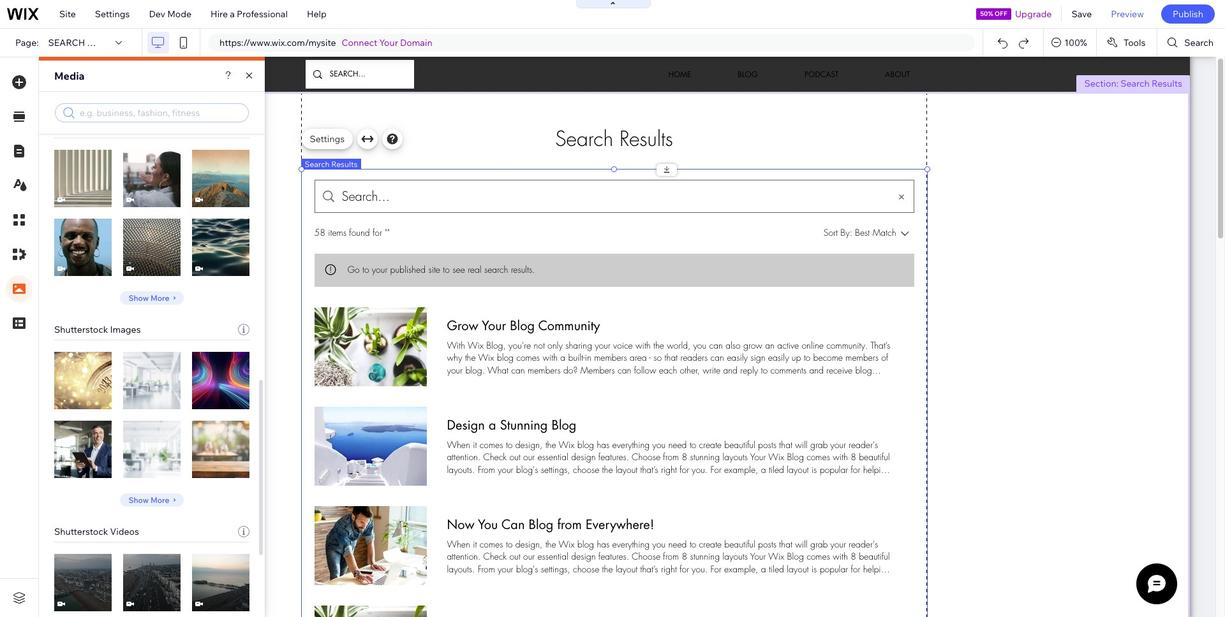 Task type: describe. For each thing, give the bounding box(es) containing it.
videos
[[110, 527, 139, 538]]

shutterstock for shutterstock images
[[54, 324, 108, 336]]

1 $ 15.99 from the left
[[71, 578, 95, 588]]

0 horizontal spatial results
[[332, 160, 358, 169]]

your
[[380, 37, 398, 49]]

https://www.wix.com/mysite
[[220, 37, 336, 49]]

search results
[[48, 37, 127, 49]]

show for 1st show more button from the bottom of the page
[[129, 496, 149, 505]]

search for search
[[1185, 37, 1214, 49]]

2 show more button from the top
[[120, 494, 184, 508]]

1 show more button from the top
[[120, 292, 184, 305]]

dev mode
[[149, 8, 192, 20]]

save button
[[1063, 0, 1102, 28]]

e.g. business, fashion, fitness field
[[79, 107, 234, 119]]

professional
[[237, 8, 288, 20]]

section: search results
[[1085, 78, 1183, 89]]

a
[[230, 8, 235, 20]]

1 15.99 from the left
[[76, 578, 95, 588]]

search
[[48, 37, 85, 49]]

publish
[[1173, 8, 1204, 20]]

upgrade
[[1016, 8, 1052, 20]]

domain
[[400, 37, 433, 49]]

search button
[[1158, 29, 1226, 57]]

save
[[1072, 8, 1093, 20]]

1 vertical spatial search
[[1121, 78, 1150, 89]]

0 vertical spatial results
[[1152, 78, 1183, 89]]

2 show more from the top
[[129, 496, 170, 505]]

3 15.99 from the left
[[214, 578, 233, 588]]

more for second show more button from the bottom of the page
[[151, 293, 170, 303]]

help
[[307, 8, 327, 20]]

search results
[[305, 160, 358, 169]]

section:
[[1085, 78, 1119, 89]]

more for 1st show more button from the bottom of the page
[[151, 496, 170, 505]]

site
[[59, 8, 76, 20]]

hire a professional
[[211, 8, 288, 20]]



Task type: vqa. For each thing, say whether or not it's contained in the screenshot.
rightmost The Pages
no



Task type: locate. For each thing, give the bounding box(es) containing it.
2 show from the top
[[129, 496, 149, 505]]

2 horizontal spatial 15.99
[[214, 578, 233, 588]]

mode
[[167, 8, 192, 20]]

2 $ 15.99 from the left
[[140, 578, 164, 588]]

0 horizontal spatial $ 15.99
[[71, 578, 95, 588]]

2.99
[[78, 376, 93, 386], [147, 376, 162, 386], [216, 376, 231, 386], [78, 445, 93, 455], [147, 445, 162, 455], [216, 445, 231, 455]]

2 horizontal spatial search
[[1185, 37, 1214, 49]]

1 vertical spatial results
[[332, 160, 358, 169]]

0 horizontal spatial 15.99
[[76, 578, 95, 588]]

show up videos
[[129, 496, 149, 505]]

1 vertical spatial show more button
[[120, 494, 184, 508]]

1 show more from the top
[[129, 293, 170, 303]]

hire
[[211, 8, 228, 20]]

dev
[[149, 8, 165, 20]]

settings up the search results
[[310, 133, 345, 145]]

1 show from the top
[[129, 293, 149, 303]]

0 vertical spatial settings
[[95, 8, 130, 20]]

0 vertical spatial show
[[129, 293, 149, 303]]

shutterstock left images
[[54, 324, 108, 336]]

results
[[1152, 78, 1183, 89], [332, 160, 358, 169]]

1 vertical spatial settings
[[310, 133, 345, 145]]

0 horizontal spatial settings
[[95, 8, 130, 20]]

shutterstock left videos
[[54, 527, 108, 538]]

3 $ 15.99 from the left
[[209, 578, 233, 588]]

publish button
[[1162, 4, 1216, 24]]

50%
[[981, 10, 994, 18]]

0 vertical spatial more
[[151, 293, 170, 303]]

shutterstock images
[[54, 324, 141, 336]]

tools button
[[1097, 29, 1158, 57]]

0 vertical spatial shutterstock
[[54, 324, 108, 336]]

connect
[[342, 37, 378, 49]]

settings
[[95, 8, 130, 20], [310, 133, 345, 145]]

preview
[[1112, 8, 1145, 20]]

preview button
[[1102, 0, 1154, 28]]

1 vertical spatial show
[[129, 496, 149, 505]]

2 horizontal spatial $ 15.99
[[209, 578, 233, 588]]

shutterstock for shutterstock videos
[[54, 527, 108, 538]]

0 vertical spatial show more
[[129, 293, 170, 303]]

50% off
[[981, 10, 1008, 18]]

media
[[54, 70, 85, 82]]

1 horizontal spatial search
[[1121, 78, 1150, 89]]

2 15.99 from the left
[[145, 578, 164, 588]]

$ 15.99
[[71, 578, 95, 588], [140, 578, 164, 588], [209, 578, 233, 588]]

15.99
[[76, 578, 95, 588], [145, 578, 164, 588], [214, 578, 233, 588]]

more
[[151, 293, 170, 303], [151, 496, 170, 505]]

1 shutterstock from the top
[[54, 324, 108, 336]]

show more
[[129, 293, 170, 303], [129, 496, 170, 505]]

1 vertical spatial more
[[151, 496, 170, 505]]

1 horizontal spatial settings
[[310, 133, 345, 145]]

$
[[73, 376, 78, 386], [142, 376, 147, 386], [211, 376, 216, 386], [73, 445, 78, 455], [142, 445, 147, 455], [211, 445, 216, 455], [71, 578, 76, 588], [140, 578, 145, 588], [209, 578, 214, 588]]

show more button up images
[[120, 292, 184, 305]]

tools
[[1124, 37, 1146, 49]]

search inside the search button
[[1185, 37, 1214, 49]]

show up images
[[129, 293, 149, 303]]

search for search results
[[305, 160, 330, 169]]

2 vertical spatial search
[[305, 160, 330, 169]]

https://www.wix.com/mysite connect your domain
[[220, 37, 433, 49]]

0 vertical spatial show more button
[[120, 292, 184, 305]]

show for second show more button from the bottom of the page
[[129, 293, 149, 303]]

search
[[1185, 37, 1214, 49], [1121, 78, 1150, 89], [305, 160, 330, 169]]

1 vertical spatial show more
[[129, 496, 170, 505]]

1 horizontal spatial results
[[1152, 78, 1183, 89]]

shutterstock
[[54, 324, 108, 336], [54, 527, 108, 538]]

show more button
[[120, 292, 184, 305], [120, 494, 184, 508]]

2 shutterstock from the top
[[54, 527, 108, 538]]

0 horizontal spatial search
[[305, 160, 330, 169]]

show
[[129, 293, 149, 303], [129, 496, 149, 505]]

1 horizontal spatial 15.99
[[145, 578, 164, 588]]

show more up images
[[129, 293, 170, 303]]

$ 2.99
[[73, 376, 93, 386], [142, 376, 162, 386], [211, 376, 231, 386], [73, 445, 93, 455], [142, 445, 162, 455], [211, 445, 231, 455]]

1 vertical spatial shutterstock
[[54, 527, 108, 538]]

show more button up videos
[[120, 494, 184, 508]]

100% button
[[1045, 29, 1097, 57]]

2 more from the top
[[151, 496, 170, 505]]

images
[[110, 324, 141, 336]]

0 vertical spatial search
[[1185, 37, 1214, 49]]

1 horizontal spatial $ 15.99
[[140, 578, 164, 588]]

100%
[[1065, 37, 1088, 49]]

settings up results
[[95, 8, 130, 20]]

shutterstock videos
[[54, 527, 139, 538]]

off
[[995, 10, 1008, 18]]

1 more from the top
[[151, 293, 170, 303]]

show more up videos
[[129, 496, 170, 505]]

results
[[87, 37, 127, 49]]



